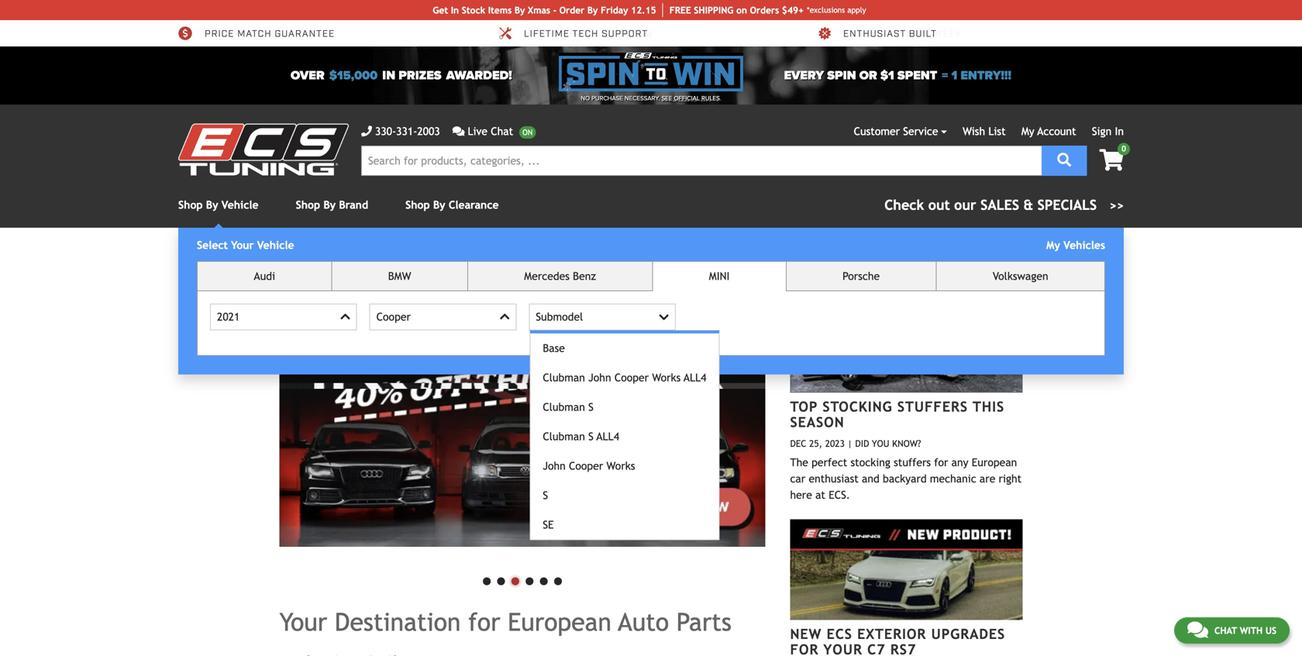 Task type: describe. For each thing, give the bounding box(es) containing it.
account
[[1037, 125, 1076, 138]]

stocking
[[851, 456, 890, 469]]

see
[[662, 95, 672, 102]]

chat with us
[[1214, 625, 1276, 636]]

$49+
[[782, 5, 804, 16]]

ecs inside new ecs exterior upgrades for your c7 rs7
[[827, 626, 852, 642]]

news
[[902, 265, 948, 285]]

bmw
[[388, 270, 411, 283]]

exterior
[[857, 626, 926, 642]]

clubman for clubman s all4
[[543, 431, 585, 443]]

friday
[[601, 5, 628, 16]]

any
[[951, 456, 968, 469]]

*exclusions
[[807, 5, 845, 14]]

your destination for european auto parts
[[279, 608, 732, 637]]

1 vertical spatial cooper
[[614, 372, 649, 384]]

get
[[433, 5, 448, 16]]

shop for shop by vehicle
[[178, 199, 203, 211]]

parts
[[676, 608, 732, 637]]

330-331-2003
[[375, 125, 440, 138]]

my vehicles
[[1046, 239, 1105, 252]]

clubman s all4
[[543, 431, 619, 443]]

2021
[[217, 311, 240, 323]]

all
[[1004, 272, 1016, 281]]

view all
[[980, 272, 1016, 281]]

s for clubman s all4
[[588, 431, 594, 443]]

sales & specials link
[[885, 195, 1124, 215]]

new
[[790, 626, 822, 642]]

chat inside 'chat with us' link
[[1214, 625, 1237, 636]]

over for over 2 million parts
[[205, 28, 231, 40]]

the
[[790, 456, 808, 469]]

live
[[468, 125, 488, 138]]

mercedes benz
[[524, 270, 596, 283]]

no
[[581, 95, 590, 102]]

$1
[[880, 68, 894, 83]]

in for sign
[[1115, 125, 1124, 138]]

6 • from the left
[[551, 564, 565, 596]]

comments image for chat
[[1187, 621, 1208, 639]]

chat inside live chat 'link'
[[491, 125, 513, 138]]

match
[[237, 28, 272, 40]]

ecs tuning 'spin to win' contest logo image
[[559, 53, 743, 91]]

benz
[[573, 270, 596, 283]]

1 horizontal spatial your
[[279, 608, 327, 637]]

Search text field
[[361, 146, 1042, 176]]

s se
[[543, 489, 554, 531]]

1 horizontal spatial all4
[[684, 372, 706, 384]]

0 horizontal spatial john
[[543, 460, 566, 472]]

select
[[197, 239, 228, 252]]

my account link
[[1021, 125, 1076, 138]]

sales & specials
[[981, 197, 1097, 213]]

car
[[790, 473, 805, 485]]

s inside the s se
[[543, 489, 548, 502]]

backyard
[[883, 473, 927, 485]]

shop by clearance link
[[405, 199, 499, 211]]

or
[[859, 68, 877, 83]]

5 • from the left
[[537, 564, 551, 596]]

destination
[[335, 608, 461, 637]]

shop by brand
[[296, 199, 368, 211]]

ecs tuning image
[[178, 124, 349, 176]]

• • • • • •
[[480, 564, 565, 596]]

porsche
[[843, 270, 880, 283]]

price match guarantee
[[205, 28, 335, 40]]

brand
[[339, 199, 368, 211]]

lifetime tech support
[[524, 28, 648, 40]]

0
[[1122, 144, 1126, 153]]

ecs news
[[865, 265, 948, 285]]

this
[[973, 399, 1005, 415]]

stuffers
[[894, 456, 931, 469]]

wish list
[[963, 125, 1006, 138]]

0 vertical spatial your
[[231, 239, 254, 252]]

john cooper works
[[543, 460, 635, 472]]

vehicle for shop by vehicle
[[221, 199, 259, 211]]

parts
[[288, 28, 320, 40]]

days/week
[[903, 28, 962, 40]]

shop for shop by brand
[[296, 199, 320, 211]]

330-331-2003 link
[[361, 123, 440, 140]]

my for my vehicles
[[1046, 239, 1060, 252]]

shipping
[[843, 28, 891, 40]]

1 vertical spatial works
[[606, 460, 635, 472]]

spin
[[827, 68, 856, 83]]

by left xmas at the top of the page
[[515, 5, 525, 16]]

items
[[488, 5, 512, 16]]

3 • from the left
[[508, 564, 522, 596]]

auto
[[618, 608, 669, 637]]

for inside dec 25, 2023 | did you know? the perfect stocking stuffers for any european car enthusiast and backyard mechanic are right here at ecs.
[[934, 456, 948, 469]]

audi
[[254, 270, 275, 283]]

shop by vehicle link
[[178, 199, 259, 211]]

price
[[205, 28, 234, 40]]

are
[[980, 473, 995, 485]]

necessary.
[[625, 95, 660, 102]]

view
[[980, 272, 1001, 281]]

ping
[[713, 5, 734, 16]]

2 • from the left
[[494, 564, 508, 596]]

vehicle for select your vehicle
[[257, 239, 294, 252]]

season
[[790, 414, 845, 431]]

top stocking stuffers this season
[[790, 399, 1005, 431]]

search image
[[1057, 153, 1071, 167]]

new ecs exterior upgrades for your c7 rs7 image
[[790, 519, 1023, 620]]

guarantee
[[275, 28, 335, 40]]

shipping
[[553, 28, 600, 40]]

specials
[[1038, 197, 1097, 213]]

ecs.
[[829, 489, 850, 501]]

mechanic
[[930, 473, 976, 485]]

enthusiast built
[[843, 28, 937, 40]]

free
[[669, 5, 691, 16]]

phone image
[[361, 126, 372, 137]]



Task type: locate. For each thing, give the bounding box(es) containing it.
shop by clearance
[[405, 199, 499, 211]]

clubman up the clubman s
[[543, 372, 585, 384]]

comments image left chat with us
[[1187, 621, 1208, 639]]

clubman for clubman john cooper works all4
[[543, 372, 585, 384]]

over down guarantee
[[291, 68, 325, 83]]

1 horizontal spatial cooper
[[569, 460, 603, 472]]

apply
[[847, 5, 866, 14]]

0 vertical spatial all4
[[684, 372, 706, 384]]

generic - doorbusters at ecs start right now! image
[[279, 265, 765, 547]]

3 clubman from the top
[[543, 431, 585, 443]]

customer service button
[[854, 123, 947, 140]]

0 vertical spatial s
[[588, 401, 594, 413]]

know?
[[892, 438, 921, 449]]

.
[[720, 95, 721, 102]]

1 vertical spatial clubman
[[543, 401, 585, 413]]

mercedes
[[524, 270, 570, 283]]

shop
[[178, 199, 203, 211], [296, 199, 320, 211], [405, 199, 430, 211]]

over 2 million parts link
[[178, 26, 320, 40]]

clubman s
[[543, 401, 594, 413]]

2 horizontal spatial your
[[823, 642, 863, 656]]

right
[[999, 473, 1022, 485]]

0 horizontal spatial comments image
[[452, 126, 465, 137]]

generic - ecs up to 40% off image
[[279, 265, 765, 547], [279, 265, 765, 547]]

0 horizontal spatial ecs
[[827, 626, 852, 642]]

shop for shop by clearance
[[405, 199, 430, 211]]

my for my account
[[1021, 125, 1034, 138]]

shop up select on the top left
[[178, 199, 203, 211]]

c7
[[867, 642, 886, 656]]

over left 2
[[205, 28, 231, 40]]

your
[[231, 239, 254, 252], [279, 608, 327, 637], [823, 642, 863, 656]]

2 horizontal spatial cooper
[[614, 372, 649, 384]]

chat left with
[[1214, 625, 1237, 636]]

0 horizontal spatial over
[[205, 28, 231, 40]]

$49
[[633, 28, 652, 40]]

volkswagen
[[993, 270, 1048, 283]]

lifetime
[[524, 28, 570, 40]]

1 vertical spatial chat
[[1214, 625, 1237, 636]]

shop by brand link
[[296, 199, 368, 211]]

vehicle up 'audi'
[[257, 239, 294, 252]]

service
[[903, 125, 938, 138]]

order
[[559, 5, 585, 16]]

0 horizontal spatial your
[[231, 239, 254, 252]]

1 horizontal spatial comments image
[[1187, 621, 1208, 639]]

ship
[[694, 5, 713, 16]]

1 horizontal spatial in
[[1115, 125, 1124, 138]]

comments image inside live chat 'link'
[[452, 126, 465, 137]]

sales
[[981, 197, 1019, 213]]

*exclusions apply link
[[807, 4, 866, 16]]

chat right live
[[491, 125, 513, 138]]

1 horizontal spatial european
[[972, 456, 1017, 469]]

2 clubman from the top
[[543, 401, 585, 413]]

prizes
[[399, 68, 441, 83]]

customer service
[[854, 125, 938, 138]]

=
[[942, 68, 948, 83]]

0 horizontal spatial all4
[[597, 431, 619, 443]]

over
[[205, 28, 231, 40], [291, 68, 325, 83]]

by for shop by clearance
[[433, 199, 445, 211]]

0 vertical spatial chat
[[491, 125, 513, 138]]

by left brand
[[323, 199, 336, 211]]

chat
[[491, 125, 513, 138], [1214, 625, 1237, 636]]

1 clubman from the top
[[543, 372, 585, 384]]

live chat link
[[452, 123, 536, 140]]

0 vertical spatial comments image
[[452, 126, 465, 137]]

0 vertical spatial over
[[205, 28, 231, 40]]

1 vertical spatial vehicle
[[257, 239, 294, 252]]

in right the get
[[451, 5, 459, 16]]

dec
[[790, 438, 806, 449]]

s up john cooper works in the left of the page
[[588, 431, 594, 443]]

4 • from the left
[[522, 564, 537, 596]]

0 horizontal spatial chat
[[491, 125, 513, 138]]

0 horizontal spatial shop
[[178, 199, 203, 211]]

cooper
[[376, 311, 411, 323], [614, 372, 649, 384], [569, 460, 603, 472]]

for left the any
[[934, 456, 948, 469]]

2 vertical spatial clubman
[[543, 431, 585, 443]]

shop by vehicle
[[178, 199, 259, 211]]

0 horizontal spatial works
[[606, 460, 635, 472]]

for down '• • • • • •'
[[468, 608, 500, 637]]

0 vertical spatial works
[[652, 372, 681, 384]]

every spin or $1 spent = 1 entry!!!
[[784, 68, 1011, 83]]

new ecs exterior upgrades for your c7 rs7
[[790, 626, 1005, 656]]

2023
[[825, 438, 845, 449]]

2 vertical spatial your
[[823, 642, 863, 656]]

rules
[[701, 95, 720, 102]]

over
[[603, 28, 630, 40]]

0 horizontal spatial cooper
[[376, 311, 411, 323]]

us
[[1265, 625, 1276, 636]]

330-
[[375, 125, 396, 138]]

enthusiast
[[843, 28, 906, 40]]

1 vertical spatial your
[[279, 608, 327, 637]]

0 vertical spatial in
[[451, 5, 459, 16]]

2 shop from the left
[[296, 199, 320, 211]]

1 vertical spatial all4
[[597, 431, 619, 443]]

1 horizontal spatial chat
[[1214, 625, 1237, 636]]

s up clubman s all4 in the left of the page
[[588, 401, 594, 413]]

get in stock items by xmas - order by friday 12.15
[[433, 5, 656, 16]]

0 vertical spatial for
[[934, 456, 948, 469]]

price match guarantee link
[[178, 26, 335, 40]]

works
[[652, 372, 681, 384], [606, 460, 635, 472]]

no purchase necessary. see official rules .
[[581, 95, 721, 102]]

1 vertical spatial my
[[1046, 239, 1060, 252]]

ecs right new
[[827, 626, 852, 642]]

purchase
[[592, 95, 623, 102]]

base
[[543, 342, 565, 355]]

european inside dec 25, 2023 | did you know? the perfect stocking stuffers for any european car enthusiast and backyard mechanic are right here at ecs.
[[972, 456, 1017, 469]]

comments image inside 'chat with us' link
[[1187, 621, 1208, 639]]

comments image
[[452, 126, 465, 137], [1187, 621, 1208, 639]]

1 vertical spatial over
[[291, 68, 325, 83]]

tab list containing audi
[[197, 261, 1105, 541]]

0 horizontal spatial my
[[1021, 125, 1034, 138]]

sign in
[[1092, 125, 1124, 138]]

2 horizontal spatial shop
[[405, 199, 430, 211]]

you
[[872, 438, 889, 449]]

shopping cart image
[[1099, 149, 1124, 171]]

stock
[[462, 5, 485, 16]]

by for shop by vehicle
[[206, 199, 218, 211]]

0 horizontal spatial european
[[508, 608, 611, 637]]

1 horizontal spatial over
[[291, 68, 325, 83]]

free shipping over $49
[[524, 28, 652, 40]]

0 horizontal spatial in
[[451, 5, 459, 16]]

every
[[784, 68, 824, 83]]

european up are
[[972, 456, 1017, 469]]

clubman john cooper works all4
[[543, 372, 706, 384]]

tab list
[[197, 261, 1105, 541]]

0 vertical spatial clubman
[[543, 372, 585, 384]]

7
[[894, 28, 900, 40]]

by right order
[[587, 5, 598, 16]]

over $15,000 in prizes
[[291, 68, 441, 83]]

1 vertical spatial for
[[468, 608, 500, 637]]

enthusiast built link
[[817, 26, 937, 40]]

clubman up clubman s all4 in the left of the page
[[543, 401, 585, 413]]

1 shop from the left
[[178, 199, 203, 211]]

|
[[847, 438, 852, 449]]

1 horizontal spatial john
[[588, 372, 611, 384]]

0 horizontal spatial for
[[468, 608, 500, 637]]

0 vertical spatial european
[[972, 456, 1017, 469]]

european down '• • • • • •'
[[508, 608, 611, 637]]

in for get
[[451, 5, 459, 16]]

john up the clubman s
[[588, 372, 611, 384]]

s up se
[[543, 489, 548, 502]]

-
[[553, 5, 557, 16]]

in right the sign
[[1115, 125, 1124, 138]]

over for over $15,000 in prizes
[[291, 68, 325, 83]]

1 vertical spatial ecs
[[827, 626, 852, 642]]

at
[[815, 489, 825, 501]]

1 horizontal spatial for
[[934, 456, 948, 469]]

entry!!!
[[961, 68, 1011, 83]]

331-
[[396, 125, 417, 138]]

2 vertical spatial s
[[543, 489, 548, 502]]

on
[[736, 5, 747, 16]]

clearance
[[449, 199, 499, 211]]

perfect
[[812, 456, 847, 469]]

built
[[909, 28, 937, 40]]

in
[[451, 5, 459, 16], [1115, 125, 1124, 138]]

chat with us link
[[1174, 618, 1290, 644]]

1 vertical spatial s
[[588, 431, 594, 443]]

over 2 million parts
[[205, 28, 320, 40]]

0 vertical spatial cooper
[[376, 311, 411, 323]]

3 shop from the left
[[405, 199, 430, 211]]

shop left clearance
[[405, 199, 430, 211]]

0 vertical spatial my
[[1021, 125, 1034, 138]]

1 vertical spatial in
[[1115, 125, 1124, 138]]

ecs left news
[[865, 265, 896, 285]]

my left 'vehicles'
[[1046, 239, 1060, 252]]

clubman for clubman s
[[543, 401, 585, 413]]

vehicle up select your vehicle
[[221, 199, 259, 211]]

1 vertical spatial comments image
[[1187, 621, 1208, 639]]

my vehicles link
[[1046, 239, 1105, 252]]

your inside new ecs exterior upgrades for your c7 rs7
[[823, 642, 863, 656]]

s for clubman s
[[588, 401, 594, 413]]

0 vertical spatial ecs
[[865, 265, 896, 285]]

for
[[790, 642, 819, 656]]

by left clearance
[[433, 199, 445, 211]]

clubman down the clubman s
[[543, 431, 585, 443]]

1 vertical spatial european
[[508, 608, 611, 637]]

by for shop by brand
[[323, 199, 336, 211]]

0 vertical spatial john
[[588, 372, 611, 384]]

million
[[243, 28, 285, 40]]

all4
[[684, 372, 706, 384], [597, 431, 619, 443]]

comments image for live
[[452, 126, 465, 137]]

1 horizontal spatial my
[[1046, 239, 1060, 252]]

by up select on the top left
[[206, 199, 218, 211]]

john down clubman s all4 in the left of the page
[[543, 460, 566, 472]]

orders
[[750, 5, 779, 16]]

1 vertical spatial john
[[543, 460, 566, 472]]

0 vertical spatial vehicle
[[221, 199, 259, 211]]

1 • from the left
[[480, 564, 494, 596]]

top stocking stuffers this season image
[[790, 292, 1023, 393]]

1 horizontal spatial ecs
[[865, 265, 896, 285]]

2 vertical spatial cooper
[[569, 460, 603, 472]]

did
[[855, 438, 869, 449]]

and
[[862, 473, 880, 485]]

1 horizontal spatial shop
[[296, 199, 320, 211]]

shop left brand
[[296, 199, 320, 211]]

wish list link
[[963, 125, 1006, 138]]

comments image left live
[[452, 126, 465, 137]]

my left account
[[1021, 125, 1034, 138]]

1 horizontal spatial works
[[652, 372, 681, 384]]



Task type: vqa. For each thing, say whether or not it's contained in the screenshot.
question circle icon
no



